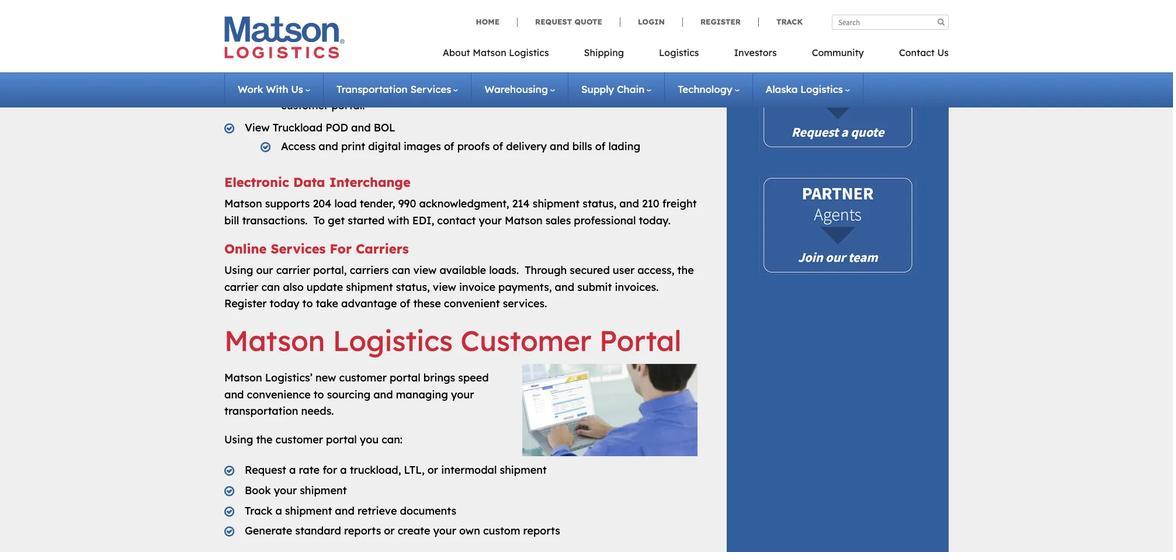 Task type: vqa. For each thing, say whether or not it's contained in the screenshot.
"payments,"
yes



Task type: describe. For each thing, give the bounding box(es) containing it.
your inside matson supports 204 load tender, 990 acknowledgment, 214 shipment status, and 210 freight bill transactions.  to get started with edi, contact your matson sales professional today.
[[479, 214, 502, 227]]

these
[[413, 297, 441, 311]]

latest
[[623, 25, 651, 38]]

update
[[307, 280, 343, 294]]

shipment right intermodal at left
[[500, 463, 547, 477]]

204
[[313, 197, 332, 210]]

community
[[812, 47, 864, 58]]

carriers
[[356, 240, 409, 257]]

the inside using our carrier portal, carriers can view available loads.  through secured user access, the carrier can also update shipment status, view invoice payments, and submit invoices. register today to take advantage of these convenient services.
[[677, 263, 694, 277]]

shipments
[[336, 6, 388, 19]]

your inside track intermodal shipments enter container numbers or shipment reference numbers to access latest location and status of your shipment.
[[351, 41, 374, 55]]

and inside using our carrier portal, carriers can view available loads.  through secured user access, the carrier can also update shipment status, view invoice payments, and submit invoices. register today to take advantage of these convenient services.
[[555, 280, 574, 294]]

matson down 214
[[505, 214, 543, 227]]

generate
[[245, 524, 292, 538]]

delivery
[[506, 139, 547, 153]]

our inside view shipment status details secure user-level access to access and download information through our customer portal.
[[640, 82, 657, 95]]

of right bills
[[595, 139, 606, 153]]

1 vertical spatial or
[[428, 463, 438, 477]]

payments,
[[498, 280, 552, 294]]

a for shipment
[[275, 504, 282, 517]]

for
[[330, 240, 352, 257]]

secure
[[281, 82, 316, 95]]

transportation services link
[[337, 83, 458, 95]]

shipment inside using our carrier portal, carriers can view available loads.  through secured user access, the carrier can also update shipment status, view invoice payments, and submit invoices. register today to take advantage of these convenient services.
[[346, 280, 393, 294]]

user-
[[319, 82, 345, 95]]

request quote
[[535, 17, 602, 26]]

2 numbers from the left
[[525, 25, 569, 38]]

shipment down 'for'
[[300, 484, 347, 497]]

supply chain link
[[581, 83, 652, 95]]

sales
[[546, 214, 571, 227]]

electronic data interchange
[[224, 174, 411, 190]]

own
[[459, 524, 480, 538]]

view for view truckload pod and bol access and print digital images of proofs of delivery and bills of lading
[[245, 121, 270, 134]]

your right book
[[274, 484, 297, 497]]

and inside matson supports 204 load tender, 990 acknowledgment, 214 shipment status, and 210 freight bill transactions.  to get started with edi, contact your matson sales professional today.
[[620, 197, 639, 210]]

warehousing link
[[485, 83, 555, 95]]

logistics down the "location"
[[659, 47, 699, 58]]

supports
[[265, 197, 310, 210]]

documents
[[400, 504, 456, 517]]

standard
[[295, 524, 341, 538]]

chain
[[617, 83, 645, 95]]

submit
[[577, 280, 612, 294]]

invoice
[[459, 280, 495, 294]]

brings
[[423, 371, 455, 384]]

shipping link
[[566, 43, 642, 67]]

2 vertical spatial customer
[[276, 433, 323, 447]]

1 vertical spatial us
[[291, 83, 303, 95]]

and left retrieve
[[335, 504, 355, 517]]

matson for matson logistics' new customer portal brings speed and convenience to sourcing and managing your transportation needs.
[[224, 371, 262, 384]]

started
[[348, 214, 385, 227]]

new
[[315, 371, 336, 384]]

request for request a rate for a truckload, ltl, or intermodal shipment
[[245, 463, 286, 477]]

using our carrier portal, carriers can view available loads.  through secured user access, the carrier can also update shipment status, view invoice payments, and submit invoices. register today to take advantage of these convenient services.
[[224, 263, 694, 311]]

with
[[388, 214, 409, 227]]

download
[[481, 82, 531, 95]]

214
[[512, 197, 530, 210]]

contact
[[437, 214, 476, 227]]

truckload
[[273, 121, 323, 134]]

online services for carriers
[[224, 240, 409, 257]]

home
[[476, 17, 500, 26]]

logistics link
[[642, 43, 717, 67]]

login
[[638, 17, 665, 26]]

freight
[[662, 197, 697, 210]]

book your shipment
[[245, 484, 347, 497]]

our inside using our carrier portal, carriers can view available loads.  through secured user access, the carrier can also update shipment status, view invoice payments, and submit invoices. register today to take advantage of these convenient services.
[[256, 263, 273, 277]]

custom
[[483, 524, 520, 538]]

advantage
[[341, 297, 397, 311]]

book
[[245, 484, 271, 497]]

needs.
[[301, 405, 334, 418]]

210
[[642, 197, 659, 210]]

enter
[[281, 25, 308, 38]]

portal,
[[313, 263, 347, 277]]

investors
[[734, 47, 777, 58]]

of inside using our carrier portal, carriers can view available loads.  through secured user access, the carrier can also update shipment status, view invoice payments, and submit invoices. register today to take advantage of these convenient services.
[[400, 297, 410, 311]]

and up print
[[351, 121, 371, 134]]

status, inside matson supports 204 load tender, 990 acknowledgment, 214 shipment status, and 210 freight bill transactions.  to get started with edi, contact your matson sales professional today.
[[583, 197, 617, 210]]

convenient
[[444, 297, 500, 311]]

images
[[404, 139, 441, 153]]

or inside track intermodal shipments enter container numbers or shipment reference numbers to access latest location and status of your shipment.
[[410, 25, 421, 38]]

edi,
[[412, 214, 434, 227]]

digital
[[368, 139, 401, 153]]

bill
[[224, 214, 239, 227]]

of inside track intermodal shipments enter container numbers or shipment reference numbers to access latest location and status of your shipment.
[[338, 41, 348, 55]]

view for view shipment status details secure user-level access to access and download information through our customer portal.
[[245, 63, 270, 77]]

login link
[[620, 17, 682, 27]]

agent service image
[[759, 174, 917, 274]]

transportation services
[[337, 83, 451, 95]]

and right the sourcing
[[373, 388, 393, 401]]

services for online
[[271, 240, 326, 257]]

managing
[[396, 388, 448, 401]]

and up the transportation
[[224, 388, 244, 401]]

customer
[[461, 323, 592, 358]]

shipment.
[[377, 41, 426, 55]]

shipment
[[273, 63, 321, 77]]

through
[[525, 263, 567, 277]]

matson supports 204 load tender, 990 acknowledgment, 214 shipment status, and 210 freight bill transactions.  to get started with edi, contact your matson sales professional today.
[[224, 197, 697, 227]]

about matson logistics
[[443, 47, 549, 58]]

truckload,
[[350, 463, 401, 477]]

load
[[334, 197, 357, 210]]

track for track
[[776, 17, 803, 26]]

customer inside view shipment status details secure user-level access to access and download information through our customer portal.
[[281, 99, 329, 112]]

tender,
[[360, 197, 395, 210]]

0 horizontal spatial carrier
[[224, 280, 258, 294]]

today.
[[639, 214, 671, 227]]

alaska
[[766, 83, 798, 95]]

carriers
[[350, 263, 389, 277]]

and down pod
[[319, 139, 338, 153]]

sourcing
[[327, 388, 371, 401]]

of right proofs
[[493, 139, 503, 153]]

0 horizontal spatial the
[[256, 433, 273, 447]]

matson for matson supports 204 load tender, 990 acknowledgment, 214 shipment status, and 210 freight bill transactions.  to get started with edi, contact your matson sales professional today.
[[224, 197, 262, 210]]

shipment up standard
[[285, 504, 332, 517]]

quote
[[575, 17, 602, 26]]

using for using the customer portal you can:
[[224, 433, 253, 447]]

0 horizontal spatial access
[[371, 82, 405, 95]]

alaska logistics link
[[766, 83, 850, 95]]

portal inside matson logistics' new customer portal brings speed and convenience to sourcing and managing your transportation needs.
[[390, 371, 421, 384]]

1 numbers from the left
[[363, 25, 407, 38]]

view shipment status details secure user-level access to access and download information through our customer portal.
[[245, 63, 657, 112]]

secured
[[570, 263, 610, 277]]

1 horizontal spatial access
[[421, 82, 456, 95]]

track intermodal shipments enter container numbers or shipment reference numbers to access latest location and status of your shipment.
[[245, 6, 695, 55]]

contact us
[[899, 47, 949, 58]]



Task type: locate. For each thing, give the bounding box(es) containing it.
and inside view shipment status details secure user-level access to access and download information through our customer portal.
[[459, 82, 478, 95]]

0 vertical spatial the
[[677, 263, 694, 277]]

a left rate
[[289, 463, 296, 477]]

your left the own
[[433, 524, 456, 538]]

1 horizontal spatial our
[[640, 82, 657, 95]]

level
[[345, 82, 368, 95]]

view
[[245, 63, 270, 77], [245, 121, 270, 134]]

access down about
[[421, 82, 456, 95]]

view inside view truckload pod and bol access and print digital images of proofs of delivery and bills of lading
[[245, 121, 270, 134]]

0 vertical spatial status,
[[583, 197, 617, 210]]

1 horizontal spatial numbers
[[525, 25, 569, 38]]

request left quote
[[535, 17, 572, 26]]

services.
[[503, 297, 547, 311]]

portal
[[390, 371, 421, 384], [326, 433, 357, 447]]

0 vertical spatial view
[[413, 263, 437, 277]]

track for track a shipment and retrieve documents
[[245, 504, 272, 517]]

0 vertical spatial or
[[410, 25, 421, 38]]

carrier
[[276, 263, 310, 277], [224, 280, 258, 294]]

1 vertical spatial services
[[271, 240, 326, 257]]

reports down track a shipment and retrieve documents
[[344, 524, 381, 538]]

matson logistics image
[[224, 16, 345, 58]]

also
[[283, 280, 304, 294]]

1 vertical spatial our
[[256, 263, 273, 277]]

track down book
[[245, 504, 272, 517]]

a right 'for'
[[340, 463, 347, 477]]

bills
[[572, 139, 592, 153]]

logistics up the warehousing "link"
[[509, 47, 549, 58]]

interchange
[[329, 174, 411, 190]]

customer up rate
[[276, 433, 323, 447]]

1 horizontal spatial services
[[410, 83, 451, 95]]

services down to at the left top of the page
[[271, 240, 326, 257]]

matson
[[473, 47, 506, 58], [224, 197, 262, 210], [505, 214, 543, 227], [224, 323, 325, 358], [224, 371, 262, 384]]

0 vertical spatial register
[[700, 17, 741, 26]]

view
[[413, 263, 437, 277], [433, 280, 456, 294]]

can up today
[[261, 280, 280, 294]]

to inside view shipment status details secure user-level access to access and download information through our customer portal.
[[408, 82, 419, 95]]

contact us link
[[882, 43, 949, 67]]

and left bills
[[550, 139, 569, 153]]

view truckload pod and bol access and print digital images of proofs of delivery and bills of lading
[[245, 121, 640, 153]]

0 vertical spatial using
[[224, 263, 253, 277]]

track link
[[758, 17, 803, 27]]

access down "details"
[[371, 82, 405, 95]]

0 vertical spatial our
[[640, 82, 657, 95]]

carrier down "online"
[[224, 280, 258, 294]]

of
[[338, 41, 348, 55], [444, 139, 454, 153], [493, 139, 503, 153], [595, 139, 606, 153], [400, 297, 410, 311]]

the right access,
[[677, 263, 694, 277]]

register link
[[682, 17, 758, 27]]

to up shipping link
[[572, 25, 583, 38]]

matson for matson logistics customer portal
[[224, 323, 325, 358]]

using the customer portal you can:
[[224, 433, 403, 447]]

supply chain
[[581, 83, 645, 95]]

print
[[341, 139, 365, 153]]

matson up bill
[[224, 197, 262, 210]]

1 vertical spatial using
[[224, 433, 253, 447]]

customer
[[281, 99, 329, 112], [339, 371, 387, 384], [276, 433, 323, 447]]

portal up managing
[[390, 371, 421, 384]]

electronic
[[224, 174, 289, 190]]

using inside using our carrier portal, carriers can view available loads.  through secured user access, the carrier can also update shipment status, view invoice payments, and submit invoices. register today to take advantage of these convenient services.
[[224, 263, 253, 277]]

status, inside using our carrier portal, carriers can view available loads.  through secured user access, the carrier can also update shipment status, view invoice payments, and submit invoices. register today to take advantage of these convenient services.
[[396, 280, 430, 294]]

can
[[392, 263, 410, 277], [261, 280, 280, 294]]

0 vertical spatial view
[[245, 63, 270, 77]]

us right contact
[[937, 47, 949, 58]]

of left proofs
[[444, 139, 454, 153]]

work with us link
[[238, 83, 310, 95]]

matson inside matson logistics' new customer portal brings speed and convenience to sourcing and managing your transportation needs.
[[224, 371, 262, 384]]

Search search field
[[832, 15, 949, 30]]

0 horizontal spatial numbers
[[363, 25, 407, 38]]

matson inside top menu navigation
[[473, 47, 506, 58]]

proofs
[[457, 139, 490, 153]]

1 horizontal spatial or
[[410, 25, 421, 38]]

access inside track intermodal shipments enter container numbers or shipment reference numbers to access latest location and status of your shipment.
[[586, 25, 620, 38]]

status, up the these
[[396, 280, 430, 294]]

2 horizontal spatial access
[[586, 25, 620, 38]]

0 vertical spatial us
[[937, 47, 949, 58]]

logistics down community link
[[801, 83, 843, 95]]

shipping
[[584, 47, 624, 58]]

990
[[398, 197, 416, 210]]

shipment up sales
[[533, 197, 580, 210]]

track left the intermodal
[[245, 6, 272, 19]]

1 vertical spatial register
[[224, 297, 267, 311]]

acknowledgment,
[[419, 197, 509, 210]]

1 vertical spatial request
[[245, 463, 286, 477]]

pod
[[325, 121, 348, 134]]

our down "online"
[[256, 263, 273, 277]]

0 horizontal spatial reports
[[344, 524, 381, 538]]

customer down secure
[[281, 99, 329, 112]]

and left download
[[459, 82, 478, 95]]

intermodal
[[275, 6, 333, 19]]

your down acknowledgment,
[[479, 214, 502, 227]]

transportation
[[337, 83, 408, 95]]

search image
[[938, 18, 945, 26]]

speed
[[458, 371, 489, 384]]

about matson logistics link
[[443, 43, 566, 67]]

1 horizontal spatial carrier
[[276, 263, 310, 277]]

1 using from the top
[[224, 263, 253, 277]]

ltl,
[[404, 463, 425, 477]]

matson down reference
[[473, 47, 506, 58]]

transportation
[[224, 405, 298, 418]]

work
[[238, 83, 263, 95]]

or up shipment.
[[410, 25, 421, 38]]

0 horizontal spatial a
[[275, 504, 282, 517]]

None search field
[[832, 15, 949, 30]]

retrieve
[[357, 504, 397, 517]]

supply
[[581, 83, 614, 95]]

and down 'through'
[[555, 280, 574, 294]]

shipment down carriers
[[346, 280, 393, 294]]

1 horizontal spatial us
[[937, 47, 949, 58]]

1 horizontal spatial portal
[[390, 371, 421, 384]]

2 view from the top
[[245, 121, 270, 134]]

professional
[[574, 214, 636, 227]]

and inside track intermodal shipments enter container numbers or shipment reference numbers to access latest location and status of your shipment.
[[281, 41, 301, 55]]

1 horizontal spatial request
[[535, 17, 572, 26]]

request a rate for a truckload, ltl, or intermodal shipment
[[245, 463, 547, 477]]

convenience
[[247, 388, 311, 401]]

1 horizontal spatial register
[[700, 17, 741, 26]]

logistics'
[[265, 371, 313, 384]]

to inside matson logistics' new customer portal brings speed and convenience to sourcing and managing your transportation needs.
[[314, 388, 324, 401]]

shipment inside track intermodal shipments enter container numbers or shipment reference numbers to access latest location and status of your shipment.
[[424, 25, 471, 38]]

services down about
[[410, 83, 451, 95]]

using down the transportation
[[224, 433, 253, 447]]

0 horizontal spatial request
[[245, 463, 286, 477]]

register left today
[[224, 297, 267, 311]]

register
[[700, 17, 741, 26], [224, 297, 267, 311]]

2 reports from the left
[[523, 524, 560, 538]]

or down retrieve
[[384, 524, 395, 538]]

access up shipping
[[586, 25, 620, 38]]

online
[[224, 240, 267, 257]]

0 vertical spatial request
[[535, 17, 572, 26]]

our
[[640, 82, 657, 95], [256, 263, 273, 277]]

0 horizontal spatial or
[[384, 524, 395, 538]]

request for request quote
[[535, 17, 572, 26]]

your down speed
[[451, 388, 474, 401]]

of left the these
[[400, 297, 410, 311]]

matson logistics' new customer portal brings speed and convenience to sourcing and managing your transportation needs.
[[224, 371, 489, 418]]

0 horizontal spatial register
[[224, 297, 267, 311]]

of down container
[[338, 41, 348, 55]]

register up top menu navigation
[[700, 17, 741, 26]]

and down the enter
[[281, 41, 301, 55]]

shipment up about
[[424, 25, 471, 38]]

2 vertical spatial or
[[384, 524, 395, 538]]

track inside track intermodal shipments enter container numbers or shipment reference numbers to access latest location and status of your shipment.
[[245, 6, 272, 19]]

view up work
[[245, 63, 270, 77]]

shipment inside matson supports 204 load tender, 990 acknowledgment, 214 shipment status, and 210 freight bill transactions.  to get started with edi, contact your matson sales professional today.
[[533, 197, 580, 210]]

0 vertical spatial portal
[[390, 371, 421, 384]]

2 horizontal spatial a
[[340, 463, 347, 477]]

or
[[410, 25, 421, 38], [428, 463, 438, 477], [384, 524, 395, 538]]

to left take
[[302, 297, 313, 311]]

0 vertical spatial services
[[410, 83, 451, 95]]

reports
[[344, 524, 381, 538], [523, 524, 560, 538]]

to inside track intermodal shipments enter container numbers or shipment reference numbers to access latest location and status of your shipment.
[[572, 25, 583, 38]]

1 vertical spatial customer
[[339, 371, 387, 384]]

reports right custom
[[523, 524, 560, 538]]

1 vertical spatial view
[[433, 280, 456, 294]]

2 using from the top
[[224, 433, 253, 447]]

0 vertical spatial customer
[[281, 99, 329, 112]]

track a shipment and retrieve documents
[[245, 504, 456, 517]]

contact us image
[[759, 48, 917, 151]]

view down work
[[245, 121, 270, 134]]

0 horizontal spatial status,
[[396, 280, 430, 294]]

using for using our carrier portal, carriers can view available loads.  through secured user access, the carrier can also update shipment status, view invoice payments, and submit invoices. register today to take advantage of these convenient services.
[[224, 263, 253, 277]]

request inside "link"
[[535, 17, 572, 26]]

your inside matson logistics' new customer portal brings speed and convenience to sourcing and managing your transportation needs.
[[451, 388, 474, 401]]

today
[[270, 297, 299, 311]]

portal
[[599, 323, 681, 358]]

status
[[304, 41, 335, 55]]

technology
[[678, 83, 732, 95]]

register inside using our carrier portal, carriers can view available loads.  through secured user access, the carrier can also update shipment status, view invoice payments, and submit invoices. register today to take advantage of these convenient services.
[[224, 297, 267, 311]]

us
[[937, 47, 949, 58], [291, 83, 303, 95]]

your
[[351, 41, 374, 55], [479, 214, 502, 227], [451, 388, 474, 401], [274, 484, 297, 497], [433, 524, 456, 538]]

us down shipment
[[291, 83, 303, 95]]

carrier image
[[759, 0, 917, 26]]

logistics down the advantage
[[333, 323, 453, 358]]

1 horizontal spatial status,
[[583, 197, 617, 210]]

matson down today
[[224, 323, 325, 358]]

view inside view shipment status details secure user-level access to access and download information through our customer portal.
[[245, 63, 270, 77]]

container
[[311, 25, 360, 38]]

services
[[410, 83, 451, 95], [271, 240, 326, 257]]

alaska logistics
[[766, 83, 843, 95]]

or right ltl,
[[428, 463, 438, 477]]

0 horizontal spatial services
[[271, 240, 326, 257]]

the
[[677, 263, 694, 277], [256, 433, 273, 447]]

1 view from the top
[[245, 63, 270, 77]]

0 horizontal spatial can
[[261, 280, 280, 294]]

work with us
[[238, 83, 303, 95]]

using down "online"
[[224, 263, 253, 277]]

matson up the transportation
[[224, 371, 262, 384]]

0 horizontal spatial portal
[[326, 433, 357, 447]]

track for track intermodal shipments enter container numbers or shipment reference numbers to access latest location and status of your shipment.
[[245, 6, 272, 19]]

1 horizontal spatial reports
[[523, 524, 560, 538]]

information
[[534, 82, 594, 95]]

can down carriers
[[392, 263, 410, 277]]

portal left the you on the left of page
[[326, 433, 357, 447]]

to right transportation
[[408, 82, 419, 95]]

1 vertical spatial portal
[[326, 433, 357, 447]]

home link
[[476, 17, 517, 27]]

1 vertical spatial carrier
[[224, 280, 258, 294]]

customer inside matson logistics' new customer portal brings speed and convenience to sourcing and managing your transportation needs.
[[339, 371, 387, 384]]

technology link
[[678, 83, 739, 95]]

us inside "link"
[[937, 47, 949, 58]]

and left 210
[[620, 197, 639, 210]]

numbers up shipment.
[[363, 25, 407, 38]]

1 vertical spatial status,
[[396, 280, 430, 294]]

status
[[324, 63, 357, 77]]

track up investors on the top of the page
[[776, 17, 803, 26]]

top menu navigation
[[443, 43, 949, 67]]

a for rate
[[289, 463, 296, 477]]

0 horizontal spatial us
[[291, 83, 303, 95]]

a up generate
[[275, 504, 282, 517]]

1 horizontal spatial the
[[677, 263, 694, 277]]

to inside using our carrier portal, carriers can view available loads.  through secured user access, the carrier can also update shipment status, view invoice payments, and submit invoices. register today to take advantage of these convenient services.
[[302, 297, 313, 311]]

numbers left quote
[[525, 25, 569, 38]]

1 horizontal spatial can
[[392, 263, 410, 277]]

2 horizontal spatial or
[[428, 463, 438, 477]]

our right through
[[640, 82, 657, 95]]

your up "details"
[[351, 41, 374, 55]]

contact
[[899, 47, 935, 58]]

carrier up also
[[276, 263, 310, 277]]

warehousing
[[485, 83, 548, 95]]

the down the transportation
[[256, 433, 273, 447]]

and
[[281, 41, 301, 55], [459, 82, 478, 95], [351, 121, 371, 134], [319, 139, 338, 153], [550, 139, 569, 153], [620, 197, 639, 210], [555, 280, 574, 294], [224, 388, 244, 401], [373, 388, 393, 401], [335, 504, 355, 517]]

status,
[[583, 197, 617, 210], [396, 280, 430, 294]]

for
[[323, 463, 337, 477]]

1 vertical spatial view
[[245, 121, 270, 134]]

can:
[[382, 433, 403, 447]]

invoices.
[[615, 280, 659, 294]]

to up needs.
[[314, 388, 324, 401]]

0 vertical spatial carrier
[[276, 263, 310, 277]]

1 vertical spatial the
[[256, 433, 273, 447]]

request up book
[[245, 463, 286, 477]]

1 reports from the left
[[344, 524, 381, 538]]

services for transportation
[[410, 83, 451, 95]]

1 horizontal spatial a
[[289, 463, 296, 477]]

generate standard reports or create your own custom reports
[[245, 524, 560, 538]]

customer up the sourcing
[[339, 371, 387, 384]]

1 vertical spatial can
[[261, 280, 280, 294]]

about
[[443, 47, 470, 58]]

0 horizontal spatial our
[[256, 263, 273, 277]]

status, up 'professional'
[[583, 197, 617, 210]]

0 vertical spatial can
[[392, 263, 410, 277]]



